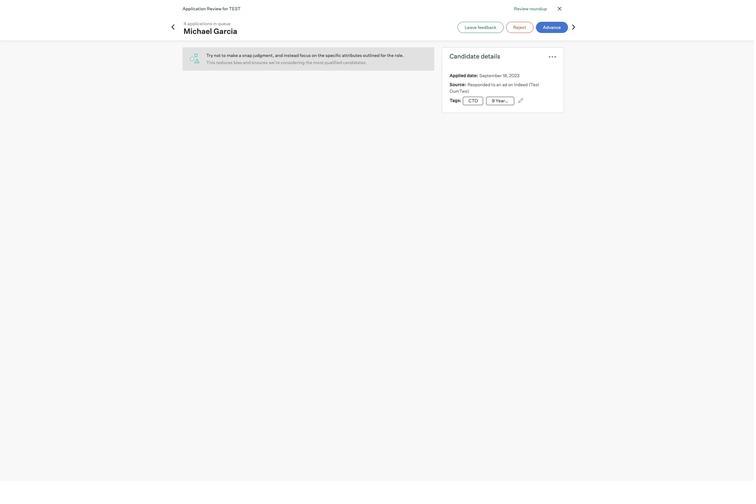 Task type: describe. For each thing, give the bounding box(es) containing it.
18,
[[503, 73, 508, 78]]

4 applications in queue michael garcia
[[184, 21, 237, 36]]

in
[[213, 21, 217, 26]]

next image
[[571, 24, 577, 30]]

most
[[313, 60, 324, 65]]

review roundup link
[[514, 5, 547, 12]]

to inside responded to an ad on indeed (test dumtwo)
[[491, 82, 496, 87]]

2023
[[509, 73, 520, 78]]

outlined
[[363, 53, 380, 58]]

michael garcia link
[[184, 26, 237, 36]]

specific
[[326, 53, 341, 58]]

for inside try not to make a snap judgment, and instead focus on the specific attributes outlined for the role. this reduces bias and ensures we're considering the most qualified candidates.
[[381, 53, 386, 58]]

instead
[[284, 53, 299, 58]]

on inside responded to an ad on indeed (test dumtwo)
[[508, 82, 513, 87]]

role.
[[395, 53, 404, 58]]

we're
[[269, 60, 280, 65]]

attributes
[[342, 53, 362, 58]]

make
[[227, 53, 238, 58]]

candidates.
[[343, 60, 367, 65]]

dumtwo)
[[450, 88, 469, 94]]

roundup
[[530, 6, 547, 11]]

4
[[184, 21, 186, 26]]

candidate
[[450, 52, 480, 60]]

application
[[183, 6, 206, 11]]

reject button
[[506, 22, 534, 33]]

candidate actions image
[[549, 56, 556, 58]]

judgment,
[[253, 53, 274, 58]]

advance button
[[536, 22, 568, 33]]

1 vertical spatial and
[[243, 60, 251, 65]]

feedback
[[478, 24, 497, 30]]

details
[[481, 52, 500, 60]]

focus
[[300, 53, 311, 58]]

qualified
[[325, 60, 342, 65]]

responded to an ad on indeed (test dumtwo)
[[450, 82, 539, 94]]

bias
[[234, 60, 242, 65]]

cto
[[469, 98, 478, 104]]

on inside try not to make a snap judgment, and instead focus on the specific attributes outlined for the role. this reduces bias and ensures we're considering the most qualified candidates.
[[312, 53, 317, 58]]

an
[[496, 82, 501, 87]]

1 horizontal spatial and
[[275, 53, 283, 58]]

indeed
[[514, 82, 528, 87]]

test
[[229, 6, 241, 11]]

2 horizontal spatial the
[[387, 53, 394, 58]]

2 review from the left
[[207, 6, 222, 11]]

garcia
[[214, 26, 237, 36]]

snap
[[242, 53, 252, 58]]



Task type: locate. For each thing, give the bounding box(es) containing it.
tags:
[[450, 98, 461, 103]]

previous image
[[170, 24, 176, 30]]

and up we're on the left of the page
[[275, 53, 283, 58]]

on
[[312, 53, 317, 58], [508, 82, 513, 87]]

1 review from the left
[[514, 6, 529, 11]]

1 vertical spatial on
[[508, 82, 513, 87]]

1 vertical spatial to
[[491, 82, 496, 87]]

1 horizontal spatial on
[[508, 82, 513, 87]]

0 vertical spatial and
[[275, 53, 283, 58]]

try
[[206, 53, 213, 58]]

the left role.
[[387, 53, 394, 58]]

0 horizontal spatial on
[[312, 53, 317, 58]]

candidate details
[[450, 52, 500, 60]]

not
[[214, 53, 221, 58]]

applied date: september 18, 2023
[[450, 73, 520, 78]]

0 horizontal spatial review
[[207, 6, 222, 11]]

add a candidate tag image
[[518, 98, 523, 103]]

1 horizontal spatial for
[[381, 53, 386, 58]]

advance
[[543, 24, 561, 30]]

to right not at the top of the page
[[222, 53, 226, 58]]

this
[[206, 60, 215, 65]]

0 vertical spatial to
[[222, 53, 226, 58]]

candidate actions element
[[549, 51, 556, 62]]

and down snap
[[243, 60, 251, 65]]

on up most
[[312, 53, 317, 58]]

reject
[[513, 24, 526, 30]]

the
[[318, 53, 325, 58], [387, 53, 394, 58], [306, 60, 312, 65]]

date:
[[467, 73, 478, 78]]

review up "in"
[[207, 6, 222, 11]]

a
[[239, 53, 241, 58]]

considering
[[281, 60, 305, 65]]

to
[[222, 53, 226, 58], [491, 82, 496, 87]]

0 horizontal spatial to
[[222, 53, 226, 58]]

0 horizontal spatial for
[[223, 6, 228, 11]]

september
[[480, 73, 502, 78]]

responded
[[468, 82, 491, 87]]

application review for test
[[183, 6, 241, 11]]

leave feedback
[[465, 24, 497, 30]]

source:
[[450, 82, 466, 87]]

0 horizontal spatial the
[[306, 60, 312, 65]]

(test
[[529, 82, 539, 87]]

0 horizontal spatial and
[[243, 60, 251, 65]]

previous element
[[170, 24, 176, 31]]

try not to make a snap judgment, and instead focus on the specific attributes outlined for the role. this reduces bias and ensures we're considering the most qualified candidates.
[[206, 53, 404, 65]]

leave
[[465, 24, 477, 30]]

review
[[514, 6, 529, 11], [207, 6, 222, 11]]

to inside try not to make a snap judgment, and instead focus on the specific attributes outlined for the role. this reduces bias and ensures we're considering the most qualified candidates.
[[222, 53, 226, 58]]

queue
[[218, 21, 231, 26]]

leave feedback button
[[458, 22, 504, 33]]

close image
[[556, 5, 564, 12]]

for right outlined
[[381, 53, 386, 58]]

1 horizontal spatial review
[[514, 6, 529, 11]]

0 vertical spatial on
[[312, 53, 317, 58]]

next element
[[571, 24, 577, 31]]

0 vertical spatial for
[[223, 6, 228, 11]]

the up most
[[318, 53, 325, 58]]

on right ad
[[508, 82, 513, 87]]

applied
[[450, 73, 466, 78]]

to left the an
[[491, 82, 496, 87]]

ensures
[[252, 60, 268, 65]]

michael
[[184, 26, 212, 36]]

reduces
[[216, 60, 233, 65]]

1 horizontal spatial to
[[491, 82, 496, 87]]

the down 'focus'
[[306, 60, 312, 65]]

for
[[223, 6, 228, 11], [381, 53, 386, 58]]

and
[[275, 53, 283, 58], [243, 60, 251, 65]]

1 horizontal spatial the
[[318, 53, 325, 58]]

applications
[[187, 21, 212, 26]]

1 vertical spatial for
[[381, 53, 386, 58]]

review left roundup
[[514, 6, 529, 11]]

for left test
[[223, 6, 228, 11]]

review roundup
[[514, 6, 547, 11]]

ad
[[502, 82, 507, 87]]



Task type: vqa. For each thing, say whether or not it's contained in the screenshot.
middle the
yes



